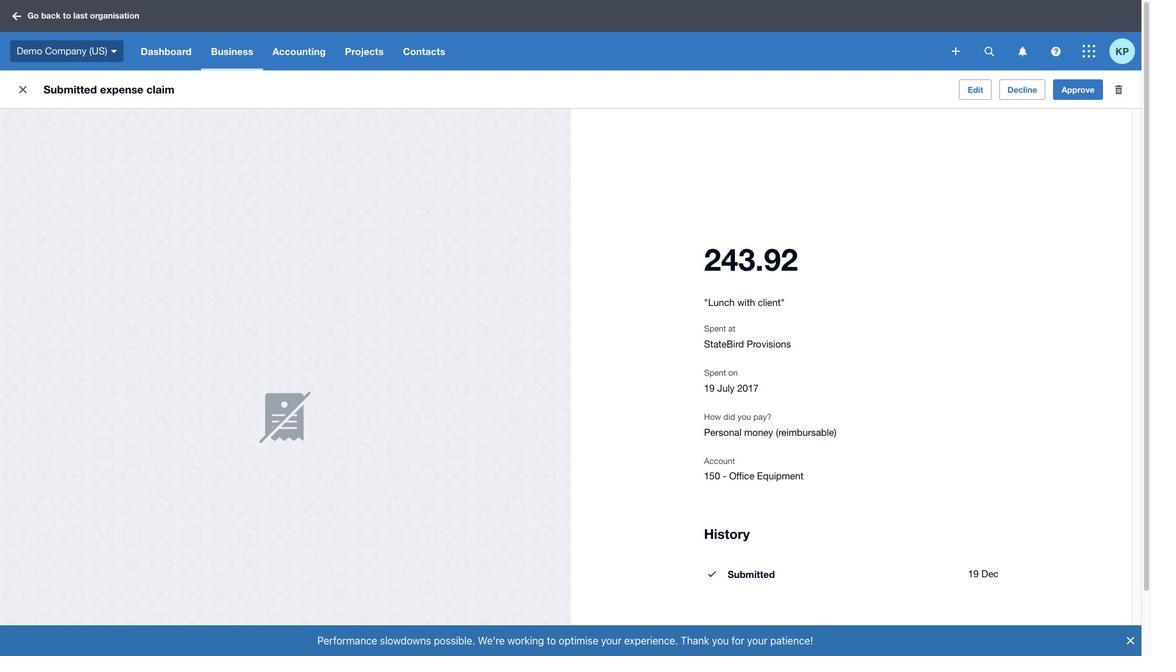 Task type: locate. For each thing, give the bounding box(es) containing it.
150
[[704, 471, 720, 481]]

delete image
[[1106, 77, 1132, 102]]

personal
[[704, 427, 742, 438]]

go back to last organisation
[[28, 10, 139, 21]]

with
[[738, 297, 755, 308]]

(us)
[[89, 45, 107, 56]]

submitted down demo company (us) popup button
[[44, 83, 97, 96]]

dashboard
[[141, 45, 192, 57]]

submitted expense claim
[[44, 83, 175, 96]]

1 vertical spatial submitted
[[728, 568, 775, 580]]

equipment
[[757, 471, 804, 481]]

submitted down history
[[728, 568, 775, 580]]

kp
[[1116, 45, 1129, 57]]

spent left on
[[704, 368, 726, 378]]

243.92
[[704, 241, 798, 277]]

dashboard link
[[131, 32, 201, 70]]

19 left 'july'
[[704, 383, 715, 394]]

1 vertical spatial 19
[[968, 568, 979, 579]]

decline button
[[999, 79, 1046, 100]]

demo company (us) button
[[0, 32, 131, 70]]

1 spent from the top
[[704, 324, 726, 333]]

projects button
[[335, 32, 393, 70]]

banner
[[0, 0, 1142, 70]]

0 vertical spatial submitted
[[44, 83, 97, 96]]

spent inside 'spent on 19 july 2017'
[[704, 368, 726, 378]]

submitted for submitted expense claim
[[44, 83, 97, 96]]

1 horizontal spatial submitted
[[728, 568, 775, 580]]

spent
[[704, 324, 726, 333], [704, 368, 726, 378]]

close image
[[10, 77, 36, 102]]

business
[[211, 45, 253, 57]]

contacts
[[403, 45, 446, 57]]

pay?
[[754, 412, 772, 422]]

company
[[45, 45, 87, 56]]

0 vertical spatial spent
[[704, 324, 726, 333]]

spent left at
[[704, 324, 726, 333]]

-
[[723, 471, 727, 481]]

2 spent from the top
[[704, 368, 726, 378]]

dialog
[[0, 626, 1151, 656]]

projects
[[345, 45, 384, 57]]

spent at statebird provisions
[[704, 324, 791, 349]]

submitted for submitted
[[728, 568, 775, 580]]

spent on 19 july 2017
[[704, 368, 759, 394]]

1 vertical spatial spent
[[704, 368, 726, 378]]

0 vertical spatial 19
[[704, 383, 715, 394]]

submitted
[[44, 83, 97, 96], [728, 568, 775, 580]]

19
[[704, 383, 715, 394], [968, 568, 979, 579]]

business button
[[201, 32, 263, 70]]

spent inside the spent at statebird provisions
[[704, 324, 726, 333]]

"lunch
[[704, 297, 735, 308]]

2017
[[738, 383, 759, 394]]

approve
[[1062, 85, 1095, 95]]

0 horizontal spatial submitted
[[44, 83, 97, 96]]

svg image inside go back to last organisation link
[[12, 12, 21, 20]]

19 left dec
[[968, 568, 979, 579]]

history
[[704, 527, 750, 543]]

svg image
[[12, 12, 21, 20], [1083, 45, 1096, 58], [985, 46, 994, 56], [1019, 46, 1027, 56], [1051, 46, 1061, 56], [952, 47, 960, 55], [111, 50, 117, 53]]

accounting button
[[263, 32, 335, 70]]

0 horizontal spatial 19
[[704, 383, 715, 394]]



Task type: describe. For each thing, give the bounding box(es) containing it.
at
[[729, 324, 736, 333]]

account 150 - office equipment
[[704, 456, 804, 481]]

account
[[704, 456, 735, 466]]

to
[[63, 10, 71, 21]]

organisation
[[90, 10, 139, 21]]

svg image inside demo company (us) popup button
[[111, 50, 117, 53]]

last
[[73, 10, 88, 21]]

demo
[[17, 45, 42, 56]]

decline
[[1008, 85, 1038, 95]]

edit
[[968, 85, 983, 95]]

"lunch with client"
[[704, 297, 785, 308]]

(reimbursable)
[[776, 427, 837, 438]]

dec
[[982, 568, 999, 579]]

back
[[41, 10, 61, 21]]

expense
[[100, 83, 144, 96]]

19 inside 'spent on 19 july 2017'
[[704, 383, 715, 394]]

kp button
[[1110, 32, 1142, 70]]

contacts button
[[393, 32, 455, 70]]

money
[[744, 427, 773, 438]]

banner containing kp
[[0, 0, 1142, 70]]

how did you pay? personal money (reimbursable)
[[704, 412, 837, 438]]

july
[[718, 383, 735, 394]]

did
[[724, 412, 735, 422]]

demo company (us)
[[17, 45, 107, 56]]

you
[[738, 412, 751, 422]]

on
[[729, 368, 738, 378]]

approve button
[[1054, 79, 1103, 100]]

edit button
[[960, 79, 992, 100]]

accounting
[[273, 45, 326, 57]]

spent for statebird
[[704, 324, 726, 333]]

go
[[28, 10, 39, 21]]

statebird
[[704, 339, 744, 349]]

19 dec
[[968, 568, 999, 579]]

claim
[[147, 83, 175, 96]]

provisions
[[747, 339, 791, 349]]

1 horizontal spatial 19
[[968, 568, 979, 579]]

go back to last organisation link
[[8, 5, 147, 27]]

how
[[704, 412, 721, 422]]

office
[[729, 471, 755, 481]]

client"
[[758, 297, 785, 308]]

spent for 19
[[704, 368, 726, 378]]



Task type: vqa. For each thing, say whether or not it's contained in the screenshot.
2 Draft invoices
no



